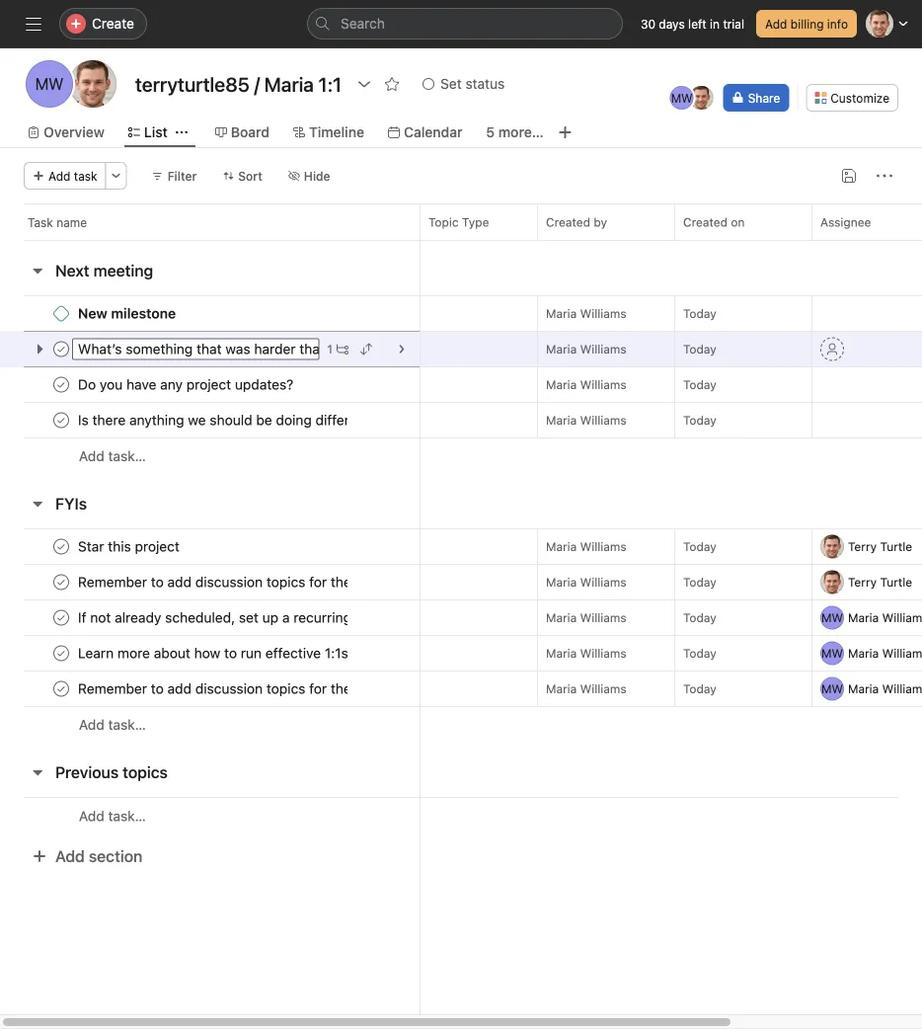 Task type: locate. For each thing, give the bounding box(es) containing it.
mw
[[35, 75, 64, 93], [671, 91, 693, 105], [822, 611, 843, 625], [822, 646, 843, 660], [822, 682, 843, 696]]

5 more… button
[[486, 121, 544, 143]]

1 vertical spatial move tasks between sections image
[[360, 576, 372, 588]]

completed checkbox down fyis
[[49, 570, 73, 594]]

1 williams from the top
[[580, 307, 627, 320]]

board
[[231, 124, 270, 140]]

Completed milestone checkbox
[[53, 306, 69, 321]]

1 maria william from the top
[[848, 611, 922, 625]]

1 turtle from the top
[[880, 540, 913, 554]]

1 vertical spatial completed checkbox
[[49, 408, 73, 432]]

meeting
[[93, 261, 153, 280]]

completed image for completed option inside the what's something that was harder than expected? cell
[[49, 337, 73, 361]]

today for the learn more about how to run effective 1:1s cell
[[683, 646, 717, 660]]

3 collapse task list for this section image from the top
[[30, 764, 45, 780]]

list
[[144, 124, 168, 140]]

created left the on
[[683, 215, 728, 229]]

7 williams from the top
[[580, 611, 627, 625]]

3 today from the top
[[683, 378, 717, 392]]

1 completed image from the top
[[49, 408, 73, 432]]

2 turtle from the top
[[880, 575, 913, 589]]

completed image
[[49, 337, 73, 361], [49, 373, 73, 397]]

1 vertical spatial task…
[[108, 716, 146, 733]]

completed image for is there anything we should be doing differently? "text field"
[[49, 408, 73, 432]]

williams for new milestone cell
[[580, 307, 627, 320]]

3 add task… button from the top
[[79, 805, 146, 827]]

terry
[[848, 540, 877, 554], [848, 575, 877, 589]]

1 collapse task list for this section image from the top
[[30, 263, 45, 278]]

2 completed checkbox from the top
[[49, 408, 73, 432]]

0 vertical spatial move tasks between sections image
[[360, 343, 372, 355]]

completed checkbox for learn more about how to run effective 1:1s text field
[[49, 641, 73, 665]]

add left billing
[[765, 17, 788, 31]]

4 williams from the top
[[580, 413, 627, 427]]

2 william from the top
[[883, 646, 922, 660]]

1 vertical spatial add task… button
[[79, 714, 146, 736]]

what's something that was harder than expected? cell
[[0, 331, 421, 367]]

today
[[683, 307, 717, 320], [683, 342, 717, 356], [683, 378, 717, 392], [683, 413, 717, 427], [683, 540, 717, 554], [683, 575, 717, 589], [683, 611, 717, 625], [683, 646, 717, 660], [683, 682, 717, 696]]

1 vertical spatial terry
[[848, 575, 877, 589]]

0 vertical spatial task…
[[108, 448, 146, 464]]

filter button
[[143, 162, 206, 190]]

2 vertical spatial collapse task list for this section image
[[30, 764, 45, 780]]

2 add task… button from the top
[[79, 714, 146, 736]]

1 created from the left
[[546, 215, 591, 229]]

2 terry turtle from the top
[[848, 575, 913, 589]]

customize
[[831, 91, 890, 105]]

topics
[[123, 763, 168, 782]]

task… up section
[[108, 808, 146, 824]]

assignee
[[821, 215, 871, 229]]

task… inside header next meeting tree grid
[[108, 448, 146, 464]]

add billing info button
[[756, 10, 857, 38]]

completed image for star this project text field
[[49, 535, 73, 558]]

3 william from the top
[[883, 682, 922, 696]]

maria william for the if not already scheduled, set up a recurring 1:1 meeting in your calendar cell in the left bottom of the page
[[848, 611, 922, 625]]

add task… button
[[79, 445, 146, 467], [79, 714, 146, 736], [79, 805, 146, 827]]

previous topics button
[[55, 754, 168, 790]]

completed image
[[49, 408, 73, 432], [49, 535, 73, 558], [49, 570, 73, 594], [49, 606, 73, 630], [49, 641, 73, 665], [49, 677, 73, 701]]

0 vertical spatial collapse task list for this section image
[[30, 263, 45, 278]]

7 today from the top
[[683, 611, 717, 625]]

terry turtle for star this project text field
[[848, 540, 913, 554]]

on
[[731, 215, 745, 229]]

completed checkbox inside what's something that was harder than expected? cell
[[49, 337, 73, 361]]

8 williams from the top
[[580, 646, 627, 660]]

created
[[546, 215, 591, 229], [683, 215, 728, 229]]

collapse task list for this section image left the next
[[30, 263, 45, 278]]

today for star this project cell
[[683, 540, 717, 554]]

billing
[[791, 17, 824, 31]]

New milestone text field
[[74, 304, 182, 323]]

3 completed checkbox from the top
[[49, 570, 73, 594]]

add task… up section
[[79, 808, 146, 824]]

4 completed checkbox from the top
[[49, 641, 73, 665]]

expand sidebar image
[[26, 16, 41, 32]]

2 vertical spatial add task… row
[[0, 797, 922, 834]]

2 add task… row from the top
[[0, 706, 922, 743]]

william
[[883, 611, 922, 625], [883, 646, 922, 660], [883, 682, 922, 696]]

add
[[765, 17, 788, 31], [48, 169, 71, 183], [79, 448, 104, 464], [79, 716, 104, 733], [79, 808, 104, 824], [55, 847, 85, 866]]

created by
[[546, 215, 607, 229]]

2 vertical spatial william
[[883, 682, 922, 696]]

remember to add discussion topics for the next meeting cell
[[0, 564, 421, 600], [0, 671, 421, 707]]

0 vertical spatial add task…
[[79, 448, 146, 464]]

completed image inside do you have any project updates? cell
[[49, 373, 73, 397]]

collapse task list for this section image left fyis
[[30, 496, 45, 512]]

tab actions image
[[176, 126, 187, 138]]

1 completed checkbox from the top
[[49, 373, 73, 397]]

4 maria williams from the top
[[546, 413, 627, 427]]

add task… button up section
[[79, 805, 146, 827]]

more actions image right save options image
[[877, 168, 893, 184]]

remember to add discussion topics for the next meeting cell down learn more about how to run effective 1:1s text field
[[0, 671, 421, 707]]

completed image inside 'is there anything we should be doing differently?' cell
[[49, 408, 73, 432]]

williams
[[580, 307, 627, 320], [580, 342, 627, 356], [580, 378, 627, 392], [580, 413, 627, 427], [580, 540, 627, 554], [580, 575, 627, 589], [580, 611, 627, 625], [580, 646, 627, 660], [580, 682, 627, 696]]

completed image for learn more about how to run effective 1:1s text field
[[49, 641, 73, 665]]

What's something that was harder than expected? text field
[[74, 339, 319, 359]]

terry turtle
[[848, 540, 913, 554], [848, 575, 913, 589]]

williams for the if not already scheduled, set up a recurring 1:1 meeting in your calendar cell in the left bottom of the page
[[580, 611, 627, 625]]

0 vertical spatial add task… button
[[79, 445, 146, 467]]

maria williams for star this project cell
[[546, 540, 627, 554]]

maria william for the learn more about how to run effective 1:1s cell
[[848, 646, 922, 660]]

learn more about how to run effective 1:1s cell
[[0, 635, 421, 672]]

3 add task… from the top
[[79, 808, 146, 824]]

task… up previous topics
[[108, 716, 146, 733]]

do you have any project updates? cell
[[0, 366, 421, 403]]

1 today from the top
[[683, 307, 717, 320]]

add up previous
[[79, 716, 104, 733]]

8 maria williams from the top
[[546, 646, 627, 660]]

1 add task… from the top
[[79, 448, 146, 464]]

topic
[[429, 215, 459, 229]]

mw for if not already scheduled, set up a recurring 1:1 meeting in your calendar text field
[[822, 611, 843, 625]]

4 completed image from the top
[[49, 606, 73, 630]]

maria
[[546, 307, 577, 320], [546, 342, 577, 356], [546, 378, 577, 392], [546, 413, 577, 427], [546, 540, 577, 554], [546, 575, 577, 589], [546, 611, 577, 625], [848, 611, 879, 625], [546, 646, 577, 660], [848, 646, 879, 660], [546, 682, 577, 696], [848, 682, 879, 696]]

create
[[92, 15, 134, 32]]

timeline
[[309, 124, 364, 140]]

1 maria williams from the top
[[546, 307, 627, 320]]

add task… inside header fyis tree grid
[[79, 716, 146, 733]]

1 vertical spatial remember to add discussion topics for the next meeting cell
[[0, 671, 421, 707]]

2 vertical spatial add task… button
[[79, 805, 146, 827]]

completed checkbox inside header fyis tree grid
[[49, 570, 73, 594]]

row containing task name
[[0, 203, 922, 240]]

completed image inside the if not already scheduled, set up a recurring 1:1 meeting in your calendar cell
[[49, 606, 73, 630]]

next meeting button
[[55, 253, 153, 288]]

0 vertical spatial terry turtle
[[848, 540, 913, 554]]

0 vertical spatial terry
[[848, 540, 877, 554]]

30 days left in trial
[[641, 17, 745, 31]]

tt
[[83, 75, 103, 93], [694, 91, 709, 105], [825, 540, 840, 554], [825, 575, 840, 589]]

completed checkbox right expand subtask list for the task what's something that was harder than expected? image
[[49, 337, 73, 361]]

fyis
[[55, 494, 87, 513]]

1 task… from the top
[[108, 448, 146, 464]]

6 maria williams from the top
[[546, 575, 627, 589]]

maria williams for the learn more about how to run effective 1:1s cell
[[546, 646, 627, 660]]

2 maria william from the top
[[848, 646, 922, 660]]

2 vertical spatial maria william
[[848, 682, 922, 696]]

details image
[[396, 343, 408, 355]]

today for the if not already scheduled, set up a recurring 1:1 meeting in your calendar cell in the left bottom of the page
[[683, 611, 717, 625]]

1 william from the top
[[883, 611, 922, 625]]

9 today from the top
[[683, 682, 717, 696]]

mw for remember to add discussion topics for the next meeting text field
[[822, 682, 843, 696]]

1 vertical spatial completed image
[[49, 373, 73, 397]]

completed checkbox inside the learn more about how to run effective 1:1s cell
[[49, 641, 73, 665]]

0 vertical spatial remember to add discussion topics for the next meeting cell
[[0, 564, 421, 600]]

mw for learn more about how to run effective 1:1s text field
[[822, 646, 843, 660]]

completed image inside star this project cell
[[49, 535, 73, 558]]

5 today from the top
[[683, 540, 717, 554]]

collapse task list for this section image for fyis
[[30, 496, 45, 512]]

collapse task list for this section image for next meeting
[[30, 263, 45, 278]]

5 completed checkbox from the top
[[49, 677, 73, 701]]

If not already scheduled, set up a recurring 1:1 meeting in your calendar text field
[[74, 608, 349, 628]]

add task… up fyis
[[79, 448, 146, 464]]

completed image down completed milestone checkbox
[[49, 373, 73, 397]]

2 vertical spatial completed checkbox
[[49, 570, 73, 594]]

Learn more about how to run effective 1:1s text field
[[74, 643, 349, 663]]

2 collapse task list for this section image from the top
[[30, 496, 45, 512]]

terry for remember to add discussion topics for the next meeting text box
[[848, 575, 877, 589]]

task name
[[28, 215, 87, 229]]

add task…
[[79, 448, 146, 464], [79, 716, 146, 733], [79, 808, 146, 824]]

today for 'is there anything we should be doing differently?' cell
[[683, 413, 717, 427]]

row
[[0, 203, 922, 240], [24, 239, 922, 241], [0, 295, 922, 332], [0, 331, 922, 367], [0, 366, 922, 403], [0, 402, 922, 438], [0, 528, 922, 565], [0, 564, 922, 600], [0, 599, 922, 636], [0, 635, 922, 672], [0, 671, 922, 707]]

add task… button up the previous topics button at bottom
[[79, 714, 146, 736]]

0 vertical spatial turtle
[[880, 540, 913, 554]]

add task… up the previous topics button at bottom
[[79, 716, 146, 733]]

list link
[[128, 121, 168, 143]]

set status button
[[414, 70, 514, 98]]

maria william
[[848, 611, 922, 625], [848, 646, 922, 660], [848, 682, 922, 696]]

maria williams for mw remember to add discussion topics for the next meeting cell
[[546, 682, 627, 696]]

completed image right expand subtask list for the task what's something that was harder than expected? image
[[49, 337, 73, 361]]

completed checkbox up fyis
[[49, 408, 73, 432]]

6 completed image from the top
[[49, 677, 73, 701]]

Completed checkbox
[[49, 337, 73, 361], [49, 408, 73, 432], [49, 570, 73, 594]]

4 today from the top
[[683, 413, 717, 427]]

1 vertical spatial add task… row
[[0, 706, 922, 743]]

remember to add discussion topics for the next meeting cell for mw
[[0, 671, 421, 707]]

william for the if not already scheduled, set up a recurring 1:1 meeting in your calendar cell in the left bottom of the page
[[883, 611, 922, 625]]

0 horizontal spatial created
[[546, 215, 591, 229]]

topic type
[[429, 215, 489, 229]]

completed checkbox inside the if not already scheduled, set up a recurring 1:1 meeting in your calendar cell
[[49, 606, 73, 630]]

remember to add discussion topics for the next meeting cell up if not already scheduled, set up a recurring 1:1 meeting in your calendar text field
[[0, 564, 421, 600]]

turtle
[[880, 540, 913, 554], [880, 575, 913, 589]]

created left by
[[546, 215, 591, 229]]

2 vertical spatial add task…
[[79, 808, 146, 824]]

collapse task list for this section image left previous
[[30, 764, 45, 780]]

today for new milestone cell
[[683, 307, 717, 320]]

0 vertical spatial completed image
[[49, 337, 73, 361]]

add up fyis
[[79, 448, 104, 464]]

william for the learn more about how to run effective 1:1s cell
[[883, 646, 922, 660]]

save options image
[[841, 168, 857, 184]]

1 vertical spatial terry turtle
[[848, 575, 913, 589]]

completed checkbox inside star this project cell
[[49, 535, 73, 558]]

1 add task… button from the top
[[79, 445, 146, 467]]

1 completed image from the top
[[49, 337, 73, 361]]

type
[[462, 215, 489, 229]]

previous
[[55, 763, 119, 782]]

add task… row
[[0, 437, 922, 474], [0, 706, 922, 743], [0, 797, 922, 834]]

created on
[[683, 215, 745, 229]]

collapse task list for this section image
[[30, 263, 45, 278], [30, 496, 45, 512], [30, 764, 45, 780]]

move tasks between sections image
[[360, 343, 372, 355], [360, 576, 372, 588]]

add section
[[55, 847, 143, 866]]

0 vertical spatial add task… row
[[0, 437, 922, 474]]

overview link
[[28, 121, 105, 143]]

search
[[341, 15, 385, 32]]

1 remember to add discussion topics for the next meeting cell from the top
[[0, 564, 421, 600]]

completed checkbox for do you have any project updates? text field
[[49, 373, 73, 397]]

5 maria williams from the top
[[546, 540, 627, 554]]

2 completed image from the top
[[49, 535, 73, 558]]

maria williams
[[546, 307, 627, 320], [546, 342, 627, 356], [546, 378, 627, 392], [546, 413, 627, 427], [546, 540, 627, 554], [546, 575, 627, 589], [546, 611, 627, 625], [546, 646, 627, 660], [546, 682, 627, 696]]

2 remember to add discussion topics for the next meeting cell from the top
[[0, 671, 421, 707]]

1 terry turtle from the top
[[848, 540, 913, 554]]

1 vertical spatial turtle
[[880, 575, 913, 589]]

2 completed checkbox from the top
[[49, 535, 73, 558]]

7 maria williams from the top
[[546, 611, 627, 625]]

0 vertical spatial completed checkbox
[[49, 337, 73, 361]]

3 completed checkbox from the top
[[49, 606, 73, 630]]

1 completed checkbox from the top
[[49, 337, 73, 361]]

by
[[594, 215, 607, 229]]

0 vertical spatial william
[[883, 611, 922, 625]]

task
[[74, 169, 97, 183]]

task… inside header fyis tree grid
[[108, 716, 146, 733]]

3 williams from the top
[[580, 378, 627, 392]]

more actions image
[[877, 168, 893, 184], [110, 170, 122, 182]]

8 today from the top
[[683, 646, 717, 660]]

5 completed image from the top
[[49, 641, 73, 665]]

completed image for completed checkbox in the do you have any project updates? cell
[[49, 373, 73, 397]]

completed image for remember to add discussion topics for the next meeting text box
[[49, 570, 73, 594]]

add task… button up fyis
[[79, 445, 146, 467]]

maria williams for 'is there anything we should be doing differently?' cell
[[546, 413, 627, 427]]

williams for do you have any project updates? cell
[[580, 378, 627, 392]]

2 terry from the top
[[848, 575, 877, 589]]

9 williams from the top
[[580, 682, 627, 696]]

3 maria william from the top
[[848, 682, 922, 696]]

3 maria williams from the top
[[546, 378, 627, 392]]

add left section
[[55, 847, 85, 866]]

next
[[55, 261, 89, 280]]

1 horizontal spatial created
[[683, 215, 728, 229]]

2 add task… from the top
[[79, 716, 146, 733]]

3 completed image from the top
[[49, 570, 73, 594]]

completed image inside the learn more about how to run effective 1:1s cell
[[49, 641, 73, 665]]

maria william for mw remember to add discussion topics for the next meeting cell
[[848, 682, 922, 696]]

30
[[641, 17, 656, 31]]

more actions image right task
[[110, 170, 122, 182]]

0 vertical spatial maria william
[[848, 611, 922, 625]]

task…
[[108, 448, 146, 464], [108, 716, 146, 733], [108, 808, 146, 824]]

Star this project text field
[[74, 537, 186, 556]]

2 vertical spatial task…
[[108, 808, 146, 824]]

completed checkbox inside do you have any project updates? cell
[[49, 373, 73, 397]]

completed checkbox inside 'is there anything we should be doing differently?' cell
[[49, 408, 73, 432]]

Completed checkbox
[[49, 373, 73, 397], [49, 535, 73, 558], [49, 606, 73, 630], [49, 641, 73, 665], [49, 677, 73, 701]]

5 williams from the top
[[580, 540, 627, 554]]

1 vertical spatial add task…
[[79, 716, 146, 733]]

1 vertical spatial william
[[883, 646, 922, 660]]

williams for 'is there anything we should be doing differently?' cell
[[580, 413, 627, 427]]

1 vertical spatial maria william
[[848, 646, 922, 660]]

2 completed image from the top
[[49, 373, 73, 397]]

5
[[486, 124, 495, 140]]

1 terry from the top
[[848, 540, 877, 554]]

share button
[[724, 84, 789, 112]]

None text field
[[130, 66, 347, 102]]

9 maria williams from the top
[[546, 682, 627, 696]]

2 task… from the top
[[108, 716, 146, 733]]

2 created from the left
[[683, 215, 728, 229]]

1 vertical spatial collapse task list for this section image
[[30, 496, 45, 512]]

task… down 'is there anything we should be doing differently?' cell
[[108, 448, 146, 464]]

2 move tasks between sections image from the top
[[360, 576, 372, 588]]

add up add section button
[[79, 808, 104, 824]]



Task type: vqa. For each thing, say whether or not it's contained in the screenshot.
Public
no



Task type: describe. For each thing, give the bounding box(es) containing it.
add task… button inside header next meeting tree grid
[[79, 445, 146, 467]]

2 today from the top
[[683, 342, 717, 356]]

terry for star this project text field
[[848, 540, 877, 554]]

filter
[[168, 169, 197, 183]]

terry turtle for remember to add discussion topics for the next meeting text box
[[848, 575, 913, 589]]

add task
[[48, 169, 97, 183]]

sort button
[[214, 162, 271, 190]]

1 add task… row from the top
[[0, 437, 922, 474]]

williams for star this project cell
[[580, 540, 627, 554]]

days
[[659, 17, 685, 31]]

next meeting
[[55, 261, 153, 280]]

add billing info
[[765, 17, 848, 31]]

3 add task… row from the top
[[0, 797, 922, 834]]

new milestone cell
[[0, 295, 421, 332]]

hide button
[[279, 162, 339, 190]]

status
[[466, 76, 505, 92]]

2 maria williams from the top
[[546, 342, 627, 356]]

search list box
[[307, 8, 623, 40]]

share
[[748, 91, 780, 105]]

turtle for star this project text field
[[880, 540, 913, 554]]

create button
[[59, 8, 147, 40]]

add inside header fyis tree grid
[[79, 716, 104, 733]]

6 today from the top
[[683, 575, 717, 589]]

timeline link
[[293, 121, 364, 143]]

left
[[688, 17, 707, 31]]

add task… button inside header fyis tree grid
[[79, 714, 146, 736]]

name
[[56, 215, 87, 229]]

Do you have any project updates? text field
[[74, 375, 300, 395]]

previous topics
[[55, 763, 168, 782]]

1 subtask image
[[337, 343, 349, 355]]

williams for the learn more about how to run effective 1:1s cell
[[580, 646, 627, 660]]

task
[[28, 215, 53, 229]]

0 horizontal spatial more actions image
[[110, 170, 122, 182]]

6 williams from the top
[[580, 575, 627, 589]]

maria williams for the if not already scheduled, set up a recurring 1:1 meeting in your calendar cell in the left bottom of the page
[[546, 611, 627, 625]]

maria williams for remember to add discussion topics for the next meeting cell for tt
[[546, 575, 627, 589]]

trial
[[723, 17, 745, 31]]

Remember to add discussion topics for the next meeting text field
[[74, 572, 349, 592]]

add left task
[[48, 169, 71, 183]]

3 task… from the top
[[108, 808, 146, 824]]

calendar
[[404, 124, 463, 140]]

calendar link
[[388, 121, 463, 143]]

sort
[[238, 169, 263, 183]]

add to starred image
[[384, 76, 400, 92]]

completed checkbox for remember to add discussion topics for the next meeting text box
[[49, 570, 73, 594]]

hide
[[304, 169, 330, 183]]

maria williams for new milestone cell
[[546, 307, 627, 320]]

completed checkbox for remember to add discussion topics for the next meeting text field
[[49, 677, 73, 701]]

board link
[[215, 121, 270, 143]]

completed checkbox for if not already scheduled, set up a recurring 1:1 meeting in your calendar text field
[[49, 606, 73, 630]]

header fyis tree grid
[[0, 528, 922, 743]]

section
[[89, 847, 143, 866]]

turtle for remember to add discussion topics for the next meeting text box
[[880, 575, 913, 589]]

add inside header next meeting tree grid
[[79, 448, 104, 464]]

Is there anything we should be doing differently? text field
[[74, 410, 349, 430]]

overview
[[43, 124, 105, 140]]

completed image for if not already scheduled, set up a recurring 1:1 meeting in your calendar text field
[[49, 606, 73, 630]]

1 move tasks between sections image from the top
[[360, 343, 372, 355]]

completed checkbox for star this project text field
[[49, 535, 73, 558]]

completed image for remember to add discussion topics for the next meeting text field
[[49, 677, 73, 701]]

maria williams for do you have any project updates? cell
[[546, 378, 627, 392]]

star this project cell
[[0, 528, 421, 565]]

info
[[827, 17, 848, 31]]

fyis button
[[55, 486, 87, 521]]

completed checkbox for is there anything we should be doing differently? "text field"
[[49, 408, 73, 432]]

collapse task list for this section image for previous topics
[[30, 764, 45, 780]]

set status
[[441, 76, 505, 92]]

2 williams from the top
[[580, 342, 627, 356]]

customize button
[[806, 84, 899, 112]]

1 horizontal spatial more actions image
[[877, 168, 893, 184]]

5 more…
[[486, 124, 544, 140]]

add task button
[[24, 162, 106, 190]]

created for created by
[[546, 215, 591, 229]]

today for do you have any project updates? cell
[[683, 378, 717, 392]]

created for created on
[[683, 215, 728, 229]]

is there anything we should be doing differently? cell
[[0, 402, 421, 438]]

if not already scheduled, set up a recurring 1:1 meeting in your calendar cell
[[0, 599, 421, 636]]

add task… inside header next meeting tree grid
[[79, 448, 146, 464]]

search button
[[307, 8, 623, 40]]

header next meeting tree grid
[[0, 295, 922, 474]]

remember to add discussion topics for the next meeting cell for tt
[[0, 564, 421, 600]]

add section button
[[24, 838, 150, 874]]

set
[[441, 76, 462, 92]]

expand subtask list for the task what's something that was harder than expected? image
[[32, 341, 47, 357]]

completed milestone image
[[53, 306, 69, 321]]

show options image
[[357, 76, 372, 92]]

more…
[[499, 124, 544, 140]]

in
[[710, 17, 720, 31]]

add inside 'button'
[[765, 17, 788, 31]]

Remember to add discussion topics for the next meeting text field
[[74, 679, 349, 699]]

add tab image
[[558, 124, 573, 140]]

move tasks between sections image inside header fyis tree grid
[[360, 576, 372, 588]]



